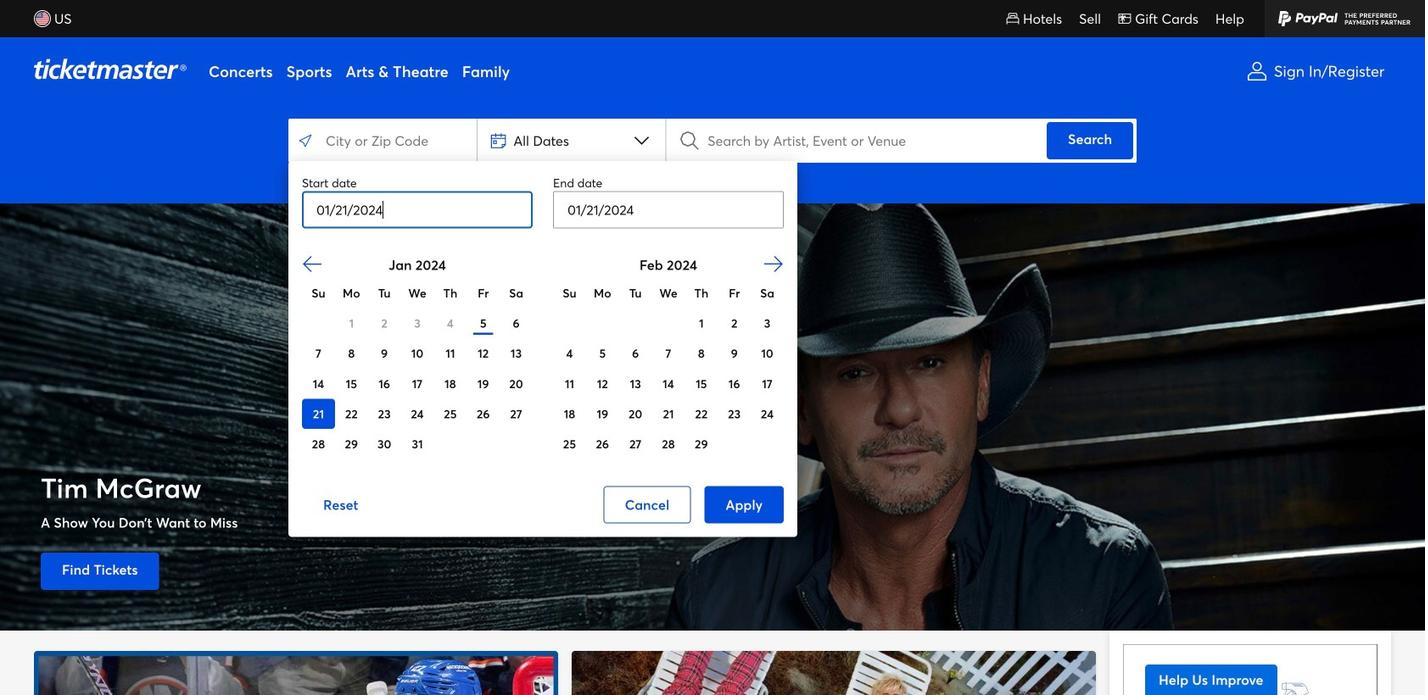 Task type: describe. For each thing, give the bounding box(es) containing it.
2 mm/dd/yyyy field from the left
[[553, 191, 784, 229]]

menu inside main navigation element
[[202, 37, 1232, 105]]

paypal preferred payments partner image
[[1265, 0, 1425, 37]]



Task type: vqa. For each thing, say whether or not it's contained in the screenshot.
search box
yes



Task type: locate. For each thing, give the bounding box(es) containing it.
0 horizontal spatial mm/dd/yyyy field
[[302, 191, 533, 229]]

None search field
[[288, 119, 1137, 163]]

1 horizontal spatial mm/dd/yyyy field
[[553, 191, 784, 229]]

advertisement region
[[1123, 645, 1378, 696]]

dialog
[[288, 161, 797, 537]]

1 mm/dd/yyyy field from the left
[[302, 191, 533, 229]]

menu
[[202, 37, 1232, 105]]

MM/DD/YYYY field
[[302, 191, 533, 229], [553, 191, 784, 229]]

main navigation element
[[0, 0, 1425, 105]]



